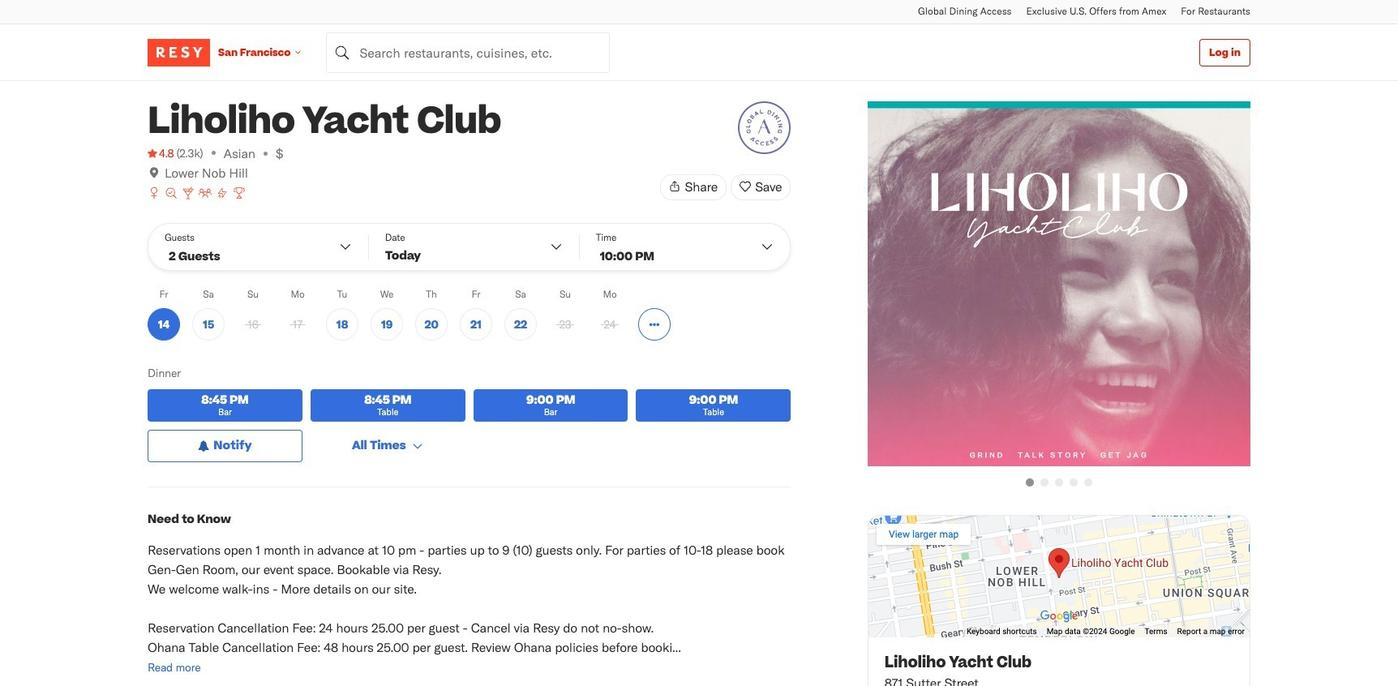 Task type: vqa. For each thing, say whether or not it's contained in the screenshot.
"4.7 Out Of 5 Stars" image
no



Task type: locate. For each thing, give the bounding box(es) containing it.
None field
[[326, 32, 610, 73]]

Search restaurants, cuisines, etc. text field
[[326, 32, 610, 73]]



Task type: describe. For each thing, give the bounding box(es) containing it.
4.8 out of 5 stars image
[[148, 145, 174, 161]]



